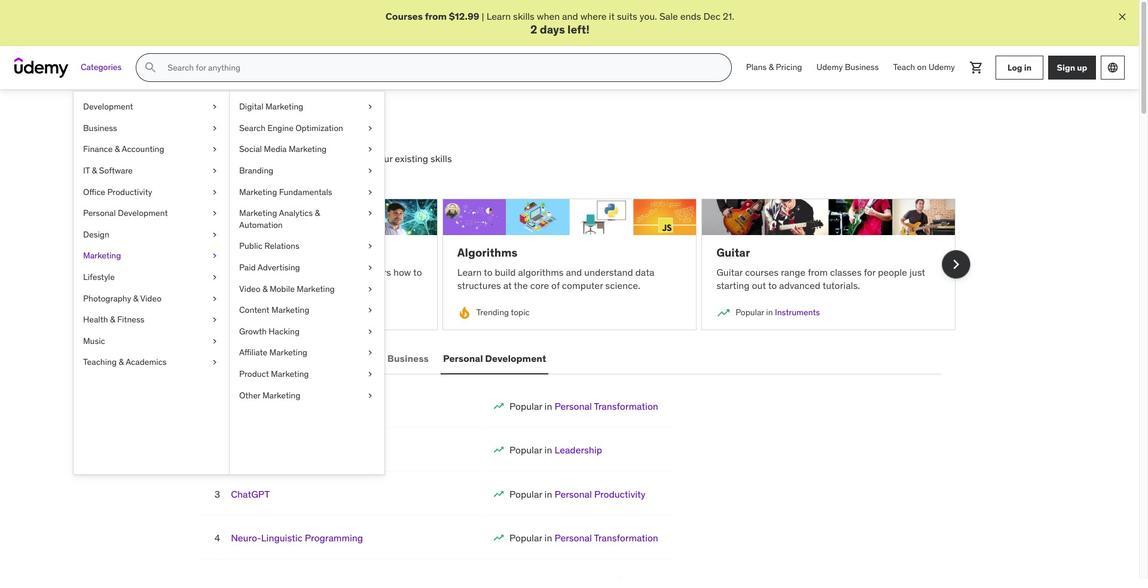 Task type: locate. For each thing, give the bounding box(es) containing it.
0 vertical spatial personal transformation link
[[555, 400, 659, 412]]

0 horizontal spatial personal development
[[83, 208, 168, 218]]

xsmall image inside photography & video link
[[210, 293, 220, 305]]

skills
[[513, 10, 535, 22], [431, 152, 452, 164]]

transformation for life coach training
[[594, 400, 659, 412]]

video inside photography & video link
[[140, 293, 162, 304]]

analytics up growth hacking "link"
[[284, 307, 318, 318]]

development
[[83, 101, 133, 112], [118, 208, 168, 218], [266, 353, 327, 365], [485, 353, 547, 365]]

3 cell from the top
[[510, 488, 646, 500]]

guitar for guitar courses range from classes for people just starting out to advanced tutorials.
[[717, 266, 743, 278]]

$12.99
[[449, 10, 480, 22]]

& inside photography & video link
[[133, 293, 138, 304]]

to
[[308, 266, 317, 278], [414, 266, 422, 278], [484, 266, 493, 278], [769, 280, 777, 292]]

2 vertical spatial business
[[388, 353, 429, 365]]

on
[[918, 62, 927, 73]]

xsmall image inside "product marketing" link
[[366, 369, 375, 380]]

& inside the plans & pricing link
[[769, 62, 774, 73]]

xsmall image inside affiliate marketing link
[[366, 347, 375, 359]]

popular in image
[[198, 306, 213, 320], [717, 306, 731, 320], [493, 444, 505, 456], [493, 488, 505, 500], [493, 532, 505, 544]]

to right how
[[414, 266, 422, 278]]

transformation
[[594, 400, 659, 412], [594, 532, 659, 544]]

photography & video link
[[74, 288, 229, 309]]

1 horizontal spatial udemy
[[929, 62, 956, 73]]

academics
[[126, 357, 167, 368]]

0 vertical spatial personal development
[[83, 208, 168, 218]]

& inside marketing analytics & automation
[[315, 208, 320, 218]]

in up popular in leadership
[[545, 400, 553, 412]]

personal development inside button
[[443, 353, 547, 365]]

& right the it
[[92, 165, 97, 176]]

xsmall image inside digital marketing link
[[366, 101, 375, 113]]

& left mobile at the left
[[263, 283, 268, 294]]

udemy image
[[14, 58, 69, 78]]

leadership link
[[555, 444, 603, 456]]

xsmall image inside "marketing analytics & automation" link
[[366, 208, 375, 219]]

teaching
[[83, 357, 117, 368]]

xsmall image for video & mobile marketing
[[366, 283, 375, 295]]

content
[[239, 305, 270, 315]]

business left the teach
[[845, 62, 879, 73]]

it & software link
[[74, 160, 229, 182]]

xsmall image inside search engine optimization link
[[366, 123, 375, 134]]

engine
[[268, 123, 294, 133]]

data & analytics link
[[257, 307, 318, 318]]

0 horizontal spatial video
[[140, 293, 162, 304]]

& right health
[[110, 314, 115, 325]]

guitar for guitar
[[717, 245, 751, 260]]

cell
[[510, 400, 659, 412], [510, 444, 603, 456], [510, 488, 646, 500], [510, 532, 659, 544], [510, 576, 659, 579]]

& for video
[[133, 293, 138, 304]]

search
[[239, 123, 266, 133]]

2 udemy from the left
[[929, 62, 956, 73]]

xsmall image left business button
[[366, 347, 375, 359]]

cell for chatgpt
[[510, 488, 646, 500]]

xsmall image inside finance & accounting link
[[210, 144, 220, 156]]

marketing
[[266, 101, 304, 112], [289, 144, 327, 155], [239, 186, 277, 197], [239, 208, 277, 218], [83, 250, 121, 261], [297, 283, 335, 294], [272, 305, 310, 315], [270, 347, 308, 358], [271, 369, 309, 379], [263, 390, 301, 401]]

1 popular in personal transformation from the top
[[510, 400, 659, 412]]

business for business link
[[83, 123, 117, 133]]

xsmall image for music
[[210, 336, 220, 347]]

design left business button
[[341, 353, 373, 365]]

mobile
[[270, 283, 295, 294]]

0 vertical spatial analytics
[[279, 208, 313, 218]]

xsmall image up 'something'
[[210, 123, 220, 134]]

days
[[540, 22, 565, 37]]

0 vertical spatial from
[[425, 10, 447, 22]]

popular in leadership
[[510, 444, 603, 456]]

xsmall image for design
[[210, 229, 220, 241]]

xsmall image up computers
[[366, 241, 375, 252]]

xsmall image for social media marketing
[[366, 144, 375, 156]]

search engine optimization
[[239, 123, 343, 133]]

xsmall image for affiliate marketing
[[366, 347, 375, 359]]

1 horizontal spatial personal development
[[443, 353, 547, 365]]

xsmall image for marketing fundamentals
[[366, 186, 375, 198]]

2 vertical spatial learn
[[458, 266, 482, 278]]

marketing fundamentals link
[[230, 182, 385, 203]]

personal up leadership link
[[555, 400, 592, 412]]

in left data
[[248, 307, 255, 318]]

from up advanced
[[808, 266, 828, 278]]

personal down office
[[83, 208, 116, 218]]

& for academics
[[119, 357, 124, 368]]

xsmall image inside the marketing fundamentals link
[[366, 186, 375, 198]]

2 horizontal spatial learn
[[487, 10, 511, 22]]

& right "finance" in the left of the page
[[115, 144, 120, 155]]

sale
[[660, 10, 679, 22]]

cell for neuro-linguistic programming
[[510, 532, 659, 544]]

fundamentals
[[279, 186, 333, 197]]

0 vertical spatial skills
[[513, 10, 535, 22]]

xsmall image inside personal development link
[[210, 208, 220, 219]]

personal inside personal development link
[[83, 208, 116, 218]]

categories button
[[74, 53, 129, 82]]

popular in personal transformation
[[510, 400, 659, 412], [510, 532, 659, 544]]

& up fitness
[[133, 293, 138, 304]]

and inside learn to build algorithms and understand data structures at the core of computer science.
[[566, 266, 582, 278]]

personal down popular in personal productivity
[[555, 532, 592, 544]]

personal transformation link down personal productivity link
[[555, 532, 659, 544]]

1 vertical spatial guitar
[[717, 266, 743, 278]]

& inside the video & mobile marketing link
[[263, 283, 268, 294]]

4 cell from the top
[[510, 532, 659, 544]]

personal down the trending topic "icon"
[[443, 353, 483, 365]]

udemy inside 'udemy business' link
[[817, 62, 843, 73]]

0 vertical spatial and
[[563, 10, 579, 22]]

life coach training link
[[231, 400, 312, 412]]

design down office
[[83, 229, 109, 240]]

popular in personal transformation up leadership link
[[510, 400, 659, 412]]

skills inside courses from $12.99 | learn skills when and where it suits you. sale ends dec 21. 2 days left!
[[513, 10, 535, 22]]

2 guitar from the top
[[717, 266, 743, 278]]

xsmall image inside 'lifestyle' link
[[210, 272, 220, 283]]

chatgpt
[[231, 488, 270, 500]]

just
[[910, 266, 926, 278]]

from inside courses from $12.99 | learn skills when and where it suits you. sale ends dec 21. 2 days left!
[[425, 10, 447, 22]]

xsmall image for business
[[210, 123, 220, 134]]

and up the left!
[[563, 10, 579, 22]]

product
[[239, 369, 269, 379]]

to inside learn to build algorithms and understand data structures at the core of computer science.
[[484, 266, 493, 278]]

teaching & academics
[[83, 357, 167, 368]]

advertising
[[258, 262, 300, 273]]

xsmall image for paid advertising
[[366, 262, 375, 274]]

1 vertical spatial personal transformation link
[[555, 532, 659, 544]]

2 horizontal spatial business
[[845, 62, 879, 73]]

1 vertical spatial design
[[341, 353, 373, 365]]

trending topic image
[[458, 306, 472, 320]]

popular in image for popular in leadership
[[493, 444, 505, 456]]

to up the video & mobile marketing link
[[308, 266, 317, 278]]

& inside the teaching & academics link
[[119, 357, 124, 368]]

personal development link
[[74, 203, 229, 224]]

to up structures on the left
[[484, 266, 493, 278]]

0 vertical spatial transformation
[[594, 400, 659, 412]]

0 vertical spatial productivity
[[107, 186, 152, 197]]

xsmall image inside business link
[[210, 123, 220, 134]]

popular in image for popular in personal productivity
[[493, 488, 505, 500]]

other marketing
[[239, 390, 301, 401]]

1 vertical spatial personal development
[[443, 353, 547, 365]]

0 vertical spatial business
[[845, 62, 879, 73]]

xsmall image for digital marketing
[[366, 101, 375, 113]]

1 vertical spatial learn
[[183, 152, 208, 164]]

0 horizontal spatial udemy
[[817, 62, 843, 73]]

public relations link
[[230, 236, 385, 257]]

algorithms
[[458, 245, 518, 260]]

udemy right on
[[929, 62, 956, 73]]

xsmall image down computers
[[366, 283, 375, 295]]

1 horizontal spatial design
[[341, 353, 373, 365]]

udemy business
[[817, 62, 879, 73]]

1 horizontal spatial learn
[[458, 266, 482, 278]]

& inside health & fitness link
[[110, 314, 115, 325]]

learn right |
[[487, 10, 511, 22]]

video down 'lifestyle' link
[[140, 293, 162, 304]]

marketing inside "link"
[[263, 390, 301, 401]]

teach
[[319, 266, 343, 278]]

neuro-
[[231, 532, 261, 544]]

1 horizontal spatial business
[[388, 353, 429, 365]]

personal
[[83, 208, 116, 218], [443, 353, 483, 365], [555, 400, 592, 412], [555, 488, 592, 500], [555, 532, 592, 544]]

xsmall image for other marketing
[[366, 390, 375, 402]]

and inside courses from $12.99 | learn skills when and where it suits you. sale ends dec 21. 2 days left!
[[563, 10, 579, 22]]

learn up structures on the left
[[458, 266, 482, 278]]

& for pricing
[[769, 62, 774, 73]]

0 vertical spatial guitar
[[717, 245, 751, 260]]

lifestyle
[[83, 272, 115, 282]]

xsmall image for marketing analytics & automation
[[366, 208, 375, 219]]

xsmall image
[[210, 101, 220, 113], [210, 123, 220, 134], [366, 144, 375, 156], [210, 186, 220, 198], [366, 186, 375, 198], [210, 229, 220, 241], [366, 241, 375, 252], [366, 262, 375, 274], [366, 283, 375, 295], [210, 314, 220, 326], [366, 347, 375, 359]]

udemy inside teach on udemy link
[[929, 62, 956, 73]]

xsmall image inside the video & mobile marketing link
[[366, 283, 375, 295]]

shopping cart with 0 items image
[[970, 61, 984, 75]]

photography & video
[[83, 293, 162, 304]]

business
[[845, 62, 879, 73], [83, 123, 117, 133], [388, 353, 429, 365]]

2 transformation from the top
[[594, 532, 659, 544]]

data.
[[244, 280, 266, 292]]

marketing fundamentals
[[239, 186, 333, 197]]

xsmall image for health & fitness
[[210, 314, 220, 326]]

science.
[[606, 280, 641, 292]]

hacking
[[269, 326, 300, 337]]

personal development button
[[441, 345, 549, 373]]

0 horizontal spatial learn
[[183, 152, 208, 164]]

popular in image for popular in personal transformation
[[493, 532, 505, 544]]

0 horizontal spatial from
[[222, 280, 242, 292]]

xsmall image inside it & software 'link'
[[210, 165, 220, 177]]

neuro-linguistic programming link
[[231, 532, 363, 544]]

or
[[327, 152, 335, 164]]

xsmall image for photography & video
[[210, 293, 220, 305]]

and up computer
[[566, 266, 582, 278]]

1 vertical spatial analytics
[[284, 307, 318, 318]]

when
[[537, 10, 560, 22]]

personal down leadership link
[[555, 488, 592, 500]]

use statistical probability to teach computers how to learn from data.
[[198, 266, 422, 292]]

Search for anything text field
[[165, 58, 717, 78]]

learn for popular and trending topics
[[183, 152, 208, 164]]

xsmall image inside content marketing link
[[366, 305, 375, 316]]

development down office productivity link
[[118, 208, 168, 218]]

0 vertical spatial popular in personal transformation
[[510, 400, 659, 412]]

xsmall image down learn
[[210, 314, 220, 326]]

social
[[239, 144, 262, 155]]

udemy right pricing
[[817, 62, 843, 73]]

& right data
[[277, 307, 282, 318]]

in left leadership at the bottom
[[545, 444, 553, 456]]

2 personal transformation link from the top
[[555, 532, 659, 544]]

affiliate marketing link
[[230, 342, 385, 364]]

xsmall image inside branding link
[[366, 165, 375, 177]]

in down popular in leadership
[[545, 488, 553, 500]]

xsmall image down your
[[366, 186, 375, 198]]

learn left 'something'
[[183, 152, 208, 164]]

from inside use statistical probability to teach computers how to learn from data.
[[222, 280, 242, 292]]

0 vertical spatial design
[[83, 229, 109, 240]]

learn inside learn to build algorithms and understand data structures at the core of computer science.
[[458, 266, 482, 278]]

lifestyle link
[[74, 267, 229, 288]]

in down popular in personal productivity
[[545, 532, 553, 544]]

xsmall image left the digital
[[210, 101, 220, 113]]

xsmall image inside health & fitness link
[[210, 314, 220, 326]]

2 popular in personal transformation from the top
[[510, 532, 659, 544]]

1 udemy from the left
[[817, 62, 843, 73]]

0 horizontal spatial business
[[83, 123, 117, 133]]

guitar inside the guitar courses range from classes for people just starting out to advanced tutorials.
[[717, 266, 743, 278]]

xsmall image inside paid advertising link
[[366, 262, 375, 274]]

and down the digital
[[244, 118, 271, 137]]

1 horizontal spatial from
[[425, 10, 447, 22]]

personal development down trending
[[443, 353, 547, 365]]

xsmall image for office productivity
[[210, 186, 220, 198]]

categories
[[81, 62, 122, 73]]

1 horizontal spatial productivity
[[595, 488, 646, 500]]

0 horizontal spatial productivity
[[107, 186, 152, 197]]

guitar courses range from classes for people just starting out to advanced tutorials.
[[717, 266, 926, 292]]

2 vertical spatial and
[[566, 266, 582, 278]]

skills right the existing
[[431, 152, 452, 164]]

analytics down fundamentals
[[279, 208, 313, 218]]

personal transformation link for life coach training
[[555, 400, 659, 412]]

xsmall image up machine
[[210, 229, 220, 241]]

automation
[[239, 219, 283, 230]]

xsmall image for growth hacking
[[366, 326, 375, 338]]

business up "finance" in the left of the page
[[83, 123, 117, 133]]

1 guitar from the top
[[717, 245, 751, 260]]

in right 'log'
[[1025, 62, 1032, 73]]

in for personal productivity link
[[545, 488, 553, 500]]

product marketing link
[[230, 364, 385, 385]]

1 vertical spatial from
[[808, 266, 828, 278]]

xsmall image inside marketing link
[[210, 250, 220, 262]]

life coach training
[[231, 400, 312, 412]]

1 vertical spatial business
[[83, 123, 117, 133]]

personal transformation link up leadership link
[[555, 400, 659, 412]]

1 transformation from the top
[[594, 400, 659, 412]]

2 vertical spatial from
[[222, 280, 242, 292]]

video & mobile marketing link
[[230, 279, 385, 300]]

|
[[482, 10, 485, 22]]

& right plans
[[769, 62, 774, 73]]

xsmall image down 'something'
[[210, 186, 220, 198]]

xsmall image inside the teaching & academics link
[[210, 357, 220, 369]]

bestselling
[[200, 353, 252, 365]]

xsmall image inside development link
[[210, 101, 220, 113]]

xsmall image inside social media marketing link
[[366, 144, 375, 156]]

topics
[[339, 118, 383, 137]]

from left $12.99
[[425, 10, 447, 22]]

design
[[83, 229, 109, 240], [341, 353, 373, 365]]

xsmall image inside office productivity link
[[210, 186, 220, 198]]

paid advertising
[[239, 262, 300, 273]]

sign up
[[1058, 62, 1088, 73]]

from down statistical
[[222, 280, 242, 292]]

video down statistical
[[239, 283, 261, 294]]

xsmall image left how
[[366, 262, 375, 274]]

xsmall image inside growth hacking "link"
[[366, 326, 375, 338]]

improve
[[338, 152, 372, 164]]

& for accounting
[[115, 144, 120, 155]]

business inside button
[[388, 353, 429, 365]]

business right design button
[[388, 353, 429, 365]]

1 vertical spatial skills
[[431, 152, 452, 164]]

1 cell from the top
[[510, 400, 659, 412]]

personal for chatgpt
[[555, 488, 592, 500]]

0 horizontal spatial skills
[[431, 152, 452, 164]]

personal development down office productivity
[[83, 208, 168, 218]]

xsmall image inside the 'other marketing' "link"
[[366, 390, 375, 402]]

xsmall image for product marketing
[[366, 369, 375, 380]]

& right teaching
[[119, 357, 124, 368]]

people
[[879, 266, 908, 278]]

1 personal transformation link from the top
[[555, 400, 659, 412]]

1 vertical spatial transformation
[[594, 532, 659, 544]]

xsmall image inside design link
[[210, 229, 220, 241]]

popular in personal transformation down popular in personal productivity
[[510, 532, 659, 544]]

affiliate
[[239, 347, 268, 358]]

& inside carousel element
[[277, 307, 282, 318]]

0 vertical spatial learn
[[487, 10, 511, 22]]

out
[[752, 280, 767, 292]]

affiliate marketing
[[239, 347, 308, 358]]

xsmall image down the topics
[[366, 144, 375, 156]]

in for leadership link
[[545, 444, 553, 456]]

instruments
[[775, 307, 821, 318]]

& down the marketing fundamentals link
[[315, 208, 320, 218]]

in left the instruments
[[767, 307, 773, 318]]

skills up 2
[[513, 10, 535, 22]]

classes
[[831, 266, 862, 278]]

5 cell from the top
[[510, 576, 659, 579]]

health & fitness
[[83, 314, 145, 325]]

close image
[[1117, 11, 1129, 23]]

xsmall image inside music link
[[210, 336, 220, 347]]

1 vertical spatial productivity
[[595, 488, 646, 500]]

& inside finance & accounting link
[[115, 144, 120, 155]]

build
[[495, 266, 516, 278]]

xsmall image inside the public relations 'link'
[[366, 241, 375, 252]]

to right out on the right of page
[[769, 280, 777, 292]]

1 vertical spatial and
[[244, 118, 271, 137]]

1 vertical spatial popular in personal transformation
[[510, 532, 659, 544]]

xsmall image
[[366, 101, 375, 113], [366, 123, 375, 134], [210, 144, 220, 156], [210, 165, 220, 177], [366, 165, 375, 177], [210, 208, 220, 219], [366, 208, 375, 219], [210, 250, 220, 262], [210, 272, 220, 283], [210, 293, 220, 305], [366, 305, 375, 316], [366, 326, 375, 338], [210, 336, 220, 347], [210, 357, 220, 369], [366, 369, 375, 380], [366, 390, 375, 402]]

xsmall image for branding
[[366, 165, 375, 177]]

1 horizontal spatial skills
[[513, 10, 535, 22]]

learn inside courses from $12.99 | learn skills when and where it suits you. sale ends dec 21. 2 days left!
[[487, 10, 511, 22]]

from inside the guitar courses range from classes for people just starting out to advanced tutorials.
[[808, 266, 828, 278]]

personal development for personal development button
[[443, 353, 547, 365]]

chatgpt link
[[231, 488, 270, 500]]

2 horizontal spatial from
[[808, 266, 828, 278]]

relations
[[265, 241, 300, 252]]

0 horizontal spatial design
[[83, 229, 109, 240]]

health & fitness link
[[74, 309, 229, 331]]

in for data & analytics link
[[248, 307, 255, 318]]

& inside it & software 'link'
[[92, 165, 97, 176]]

your
[[374, 152, 393, 164]]

design inside button
[[341, 353, 373, 365]]



Task type: describe. For each thing, give the bounding box(es) containing it.
popular in image
[[493, 400, 505, 412]]

other
[[239, 390, 261, 401]]

xsmall image for teaching & academics
[[210, 357, 220, 369]]

teach on udemy link
[[887, 53, 963, 82]]

to inside the guitar courses range from classes for people just starting out to advanced tutorials.
[[769, 280, 777, 292]]

algorithms
[[518, 266, 564, 278]]

social media marketing
[[239, 144, 327, 155]]

1 horizontal spatial video
[[239, 283, 261, 294]]

development up product marketing
[[266, 353, 327, 365]]

machine
[[198, 245, 244, 260]]

paid advertising link
[[230, 257, 385, 279]]

teaching & academics link
[[74, 352, 229, 373]]

carousel element
[[183, 184, 971, 345]]

tutorials.
[[823, 280, 861, 292]]

use
[[198, 266, 215, 278]]

popular in personal productivity
[[510, 488, 646, 500]]

personal transformation link for neuro-linguistic programming
[[555, 532, 659, 544]]

digital marketing
[[239, 101, 304, 112]]

next image
[[947, 255, 966, 274]]

& for software
[[92, 165, 97, 176]]

xsmall image for lifestyle
[[210, 272, 220, 283]]

linguistic
[[261, 532, 303, 544]]

& for fitness
[[110, 314, 115, 325]]

xsmall image for development
[[210, 101, 220, 113]]

popular and trending topics
[[183, 118, 383, 137]]

office productivity
[[83, 186, 152, 197]]

suits
[[617, 10, 638, 22]]

photography
[[83, 293, 131, 304]]

analytics inside marketing analytics & automation
[[279, 208, 313, 218]]

popular in instruments
[[736, 307, 821, 318]]

trending
[[274, 118, 336, 137]]

marketing analytics & automation
[[239, 208, 320, 230]]

choose a language image
[[1108, 62, 1120, 74]]

completely
[[258, 152, 305, 164]]

log in link
[[996, 56, 1044, 80]]

where
[[581, 10, 607, 22]]

neuro-linguistic programming
[[231, 532, 363, 544]]

xsmall image for public relations
[[366, 241, 375, 252]]

trending topic
[[477, 307, 530, 318]]

development down categories dropdown button
[[83, 101, 133, 112]]

courses
[[746, 266, 779, 278]]

growth hacking
[[239, 326, 300, 337]]

content marketing
[[239, 305, 310, 315]]

popular in image for popular in instruments
[[717, 306, 731, 320]]

21.
[[723, 10, 735, 22]]

marketing analytics & automation link
[[230, 203, 385, 236]]

xsmall image for search engine optimization
[[366, 123, 375, 134]]

learn for algorithms
[[458, 266, 482, 278]]

data
[[636, 266, 655, 278]]

& for mobile
[[263, 283, 268, 294]]

music
[[83, 336, 105, 346]]

personal for neuro-linguistic programming
[[555, 532, 592, 544]]

core
[[531, 280, 549, 292]]

xsmall image for personal development
[[210, 208, 220, 219]]

understand
[[585, 266, 634, 278]]

probability
[[261, 266, 306, 278]]

analytics inside carousel element
[[284, 307, 318, 318]]

content marketing link
[[230, 300, 385, 321]]

statistical
[[217, 266, 259, 278]]

xsmall image for finance & accounting
[[210, 144, 220, 156]]

courses
[[386, 10, 423, 22]]

video & mobile marketing
[[239, 283, 335, 294]]

branding
[[239, 165, 274, 176]]

range
[[781, 266, 806, 278]]

popular in personal transformation for neuro-linguistic programming
[[510, 532, 659, 544]]

advanced
[[780, 280, 821, 292]]

in for "personal transformation" link for life coach training
[[545, 400, 553, 412]]

cell for life coach training
[[510, 400, 659, 412]]

business link
[[74, 118, 229, 139]]

social media marketing link
[[230, 139, 385, 160]]

personal for life coach training
[[555, 400, 592, 412]]

paid
[[239, 262, 256, 273]]

growth hacking link
[[230, 321, 385, 342]]

courses from $12.99 | learn skills when and where it suits you. sale ends dec 21. 2 days left!
[[386, 10, 735, 37]]

finance & accounting
[[83, 144, 164, 155]]

udemy business link
[[810, 53, 887, 82]]

marketing inside marketing analytics & automation
[[239, 208, 277, 218]]

learn to build algorithms and understand data structures at the core of computer science.
[[458, 266, 655, 292]]

office productivity link
[[74, 182, 229, 203]]

machine learning
[[198, 245, 294, 260]]

plans & pricing
[[747, 62, 803, 73]]

personal inside personal development button
[[443, 353, 483, 365]]

media
[[264, 144, 287, 155]]

training
[[279, 400, 312, 412]]

it
[[83, 165, 90, 176]]

fitness
[[117, 314, 145, 325]]

existing
[[395, 152, 428, 164]]

xsmall image for it & software
[[210, 165, 220, 177]]

plans
[[747, 62, 767, 73]]

2 cell from the top
[[510, 444, 603, 456]]

digital marketing link
[[230, 96, 385, 118]]

music link
[[74, 331, 229, 352]]

popular in personal transformation for life coach training
[[510, 400, 659, 412]]

submit search image
[[144, 61, 158, 75]]

of
[[552, 280, 560, 292]]

how
[[394, 266, 411, 278]]

xsmall image for content marketing
[[366, 305, 375, 316]]

business button
[[385, 345, 431, 373]]

instruments link
[[775, 307, 821, 318]]

public relations
[[239, 241, 300, 252]]

it & software
[[83, 165, 133, 176]]

optimization
[[296, 123, 343, 133]]

new
[[307, 152, 325, 164]]

xsmall image for marketing
[[210, 250, 220, 262]]

health
[[83, 314, 108, 325]]

business for business button
[[388, 353, 429, 365]]

in for instruments link
[[767, 307, 773, 318]]

something
[[210, 152, 255, 164]]

bestselling button
[[198, 345, 254, 373]]

development down "topic"
[[485, 353, 547, 365]]

plans & pricing link
[[739, 53, 810, 82]]

transformation for neuro-linguistic programming
[[594, 532, 659, 544]]

popular in image for popular in data & analytics
[[198, 306, 213, 320]]

public
[[239, 241, 263, 252]]

for
[[865, 266, 876, 278]]

design for design button
[[341, 353, 373, 365]]

in for "personal transformation" link related to neuro-linguistic programming
[[545, 532, 553, 544]]

computer
[[562, 280, 603, 292]]

personal development for personal development link
[[83, 208, 168, 218]]

design for design link
[[83, 229, 109, 240]]

dec
[[704, 10, 721, 22]]

3
[[215, 488, 220, 500]]



Task type: vqa. For each thing, say whether or not it's contained in the screenshot.
topmost hours)
no



